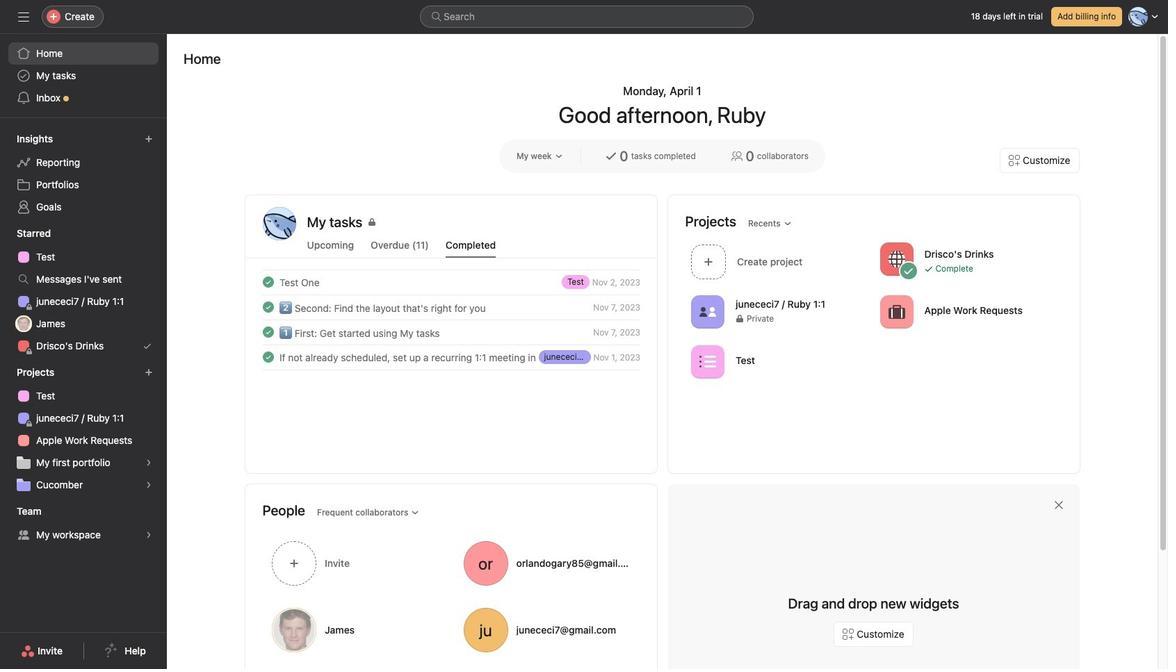 Task type: locate. For each thing, give the bounding box(es) containing it.
people image
[[700, 304, 716, 320]]

completed checkbox up completed image
[[260, 299, 277, 316]]

2 vertical spatial completed image
[[260, 349, 277, 366]]

completed checkbox for first 'list item' from the bottom of the page
[[260, 349, 277, 366]]

list box
[[420, 6, 754, 28]]

see details, my workspace image
[[145, 532, 153, 540]]

2 completed checkbox from the top
[[260, 349, 277, 366]]

teams element
[[0, 500, 167, 550]]

1 completed checkbox from the top
[[260, 274, 277, 291]]

1 vertical spatial completed checkbox
[[260, 349, 277, 366]]

completed image
[[260, 324, 277, 341]]

0 vertical spatial completed checkbox
[[260, 274, 277, 291]]

3 list item from the top
[[246, 320, 657, 345]]

2 completed image from the top
[[260, 299, 277, 316]]

1 vertical spatial completed checkbox
[[260, 324, 277, 341]]

new project or portfolio image
[[145, 369, 153, 377]]

2 list item from the top
[[246, 295, 657, 320]]

Completed checkbox
[[260, 299, 277, 316], [260, 349, 277, 366]]

1 list item from the top
[[246, 270, 657, 295]]

completed image
[[260, 274, 277, 291], [260, 299, 277, 316], [260, 349, 277, 366]]

3 completed image from the top
[[260, 349, 277, 366]]

completed image for second completed option from the bottom of the page
[[260, 274, 277, 291]]

0 vertical spatial completed image
[[260, 274, 277, 291]]

view profile image
[[263, 207, 296, 241]]

1 vertical spatial completed image
[[260, 299, 277, 316]]

completed image for third 'list item' from the bottom's completed checkbox
[[260, 299, 277, 316]]

projects element
[[0, 360, 167, 500]]

new insights image
[[145, 135, 153, 143]]

1 completed checkbox from the top
[[260, 299, 277, 316]]

Completed checkbox
[[260, 274, 277, 291], [260, 324, 277, 341]]

list item
[[246, 270, 657, 295], [246, 295, 657, 320], [246, 320, 657, 345], [246, 345, 657, 370]]

1 completed image from the top
[[260, 274, 277, 291]]

0 vertical spatial completed checkbox
[[260, 299, 277, 316]]

completed checkbox down completed image
[[260, 349, 277, 366]]

dismiss image
[[1054, 500, 1065, 511]]



Task type: describe. For each thing, give the bounding box(es) containing it.
2 completed checkbox from the top
[[260, 324, 277, 341]]

see details, cucomber image
[[145, 481, 153, 490]]

globe image
[[888, 251, 905, 267]]

4 list item from the top
[[246, 345, 657, 370]]

global element
[[0, 34, 167, 118]]

list image
[[700, 354, 716, 370]]

briefcase image
[[888, 304, 905, 320]]

hide sidebar image
[[18, 11, 29, 22]]

starred element
[[0, 221, 167, 360]]

completed checkbox for third 'list item' from the bottom
[[260, 299, 277, 316]]

see details, my first portfolio image
[[145, 459, 153, 468]]

insights element
[[0, 127, 167, 221]]

completed image for first 'list item' from the bottom of the page completed checkbox
[[260, 349, 277, 366]]



Task type: vqa. For each thing, say whether or not it's contained in the screenshot.
'Home' link
no



